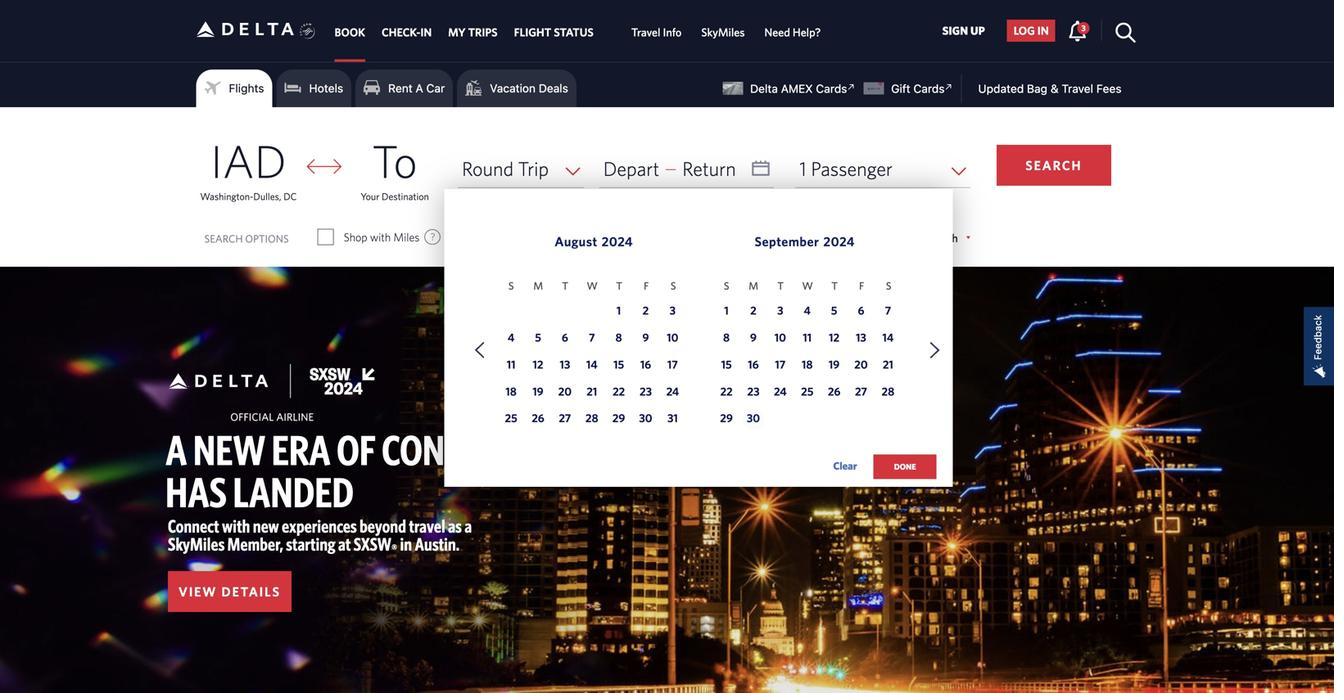 Task type: describe. For each thing, give the bounding box(es) containing it.
details
[[221, 584, 281, 600]]

travel inside tab list
[[631, 25, 661, 39]]

1 horizontal spatial 14
[[882, 331, 894, 344]]

1 vertical spatial 5 link
[[527, 329, 549, 350]]

0 vertical spatial 13 link
[[851, 329, 872, 350]]

hotels
[[309, 81, 343, 95]]

0 horizontal spatial 4 link
[[501, 329, 522, 350]]

®
[[392, 542, 397, 557]]

flights link
[[204, 76, 264, 101]]

check-in
[[382, 25, 432, 39]]

view details link
[[168, 572, 291, 613]]

starting
[[286, 534, 336, 555]]

2 23 link from the left
[[743, 383, 764, 404]]

this link opens another site in a new window that may not follow the same accessibility policies as delta air lines. image
[[844, 79, 859, 95]]

clear
[[833, 460, 857, 472]]

search button
[[997, 145, 1111, 186]]

My dates are flexible checkbox
[[611, 229, 626, 246]]

flight status link
[[514, 17, 594, 47]]

9 for second 9 link from right
[[643, 331, 649, 344]]

w for september
[[802, 280, 813, 292]]

2 10 from the left
[[775, 331, 786, 344]]

rent a car
[[388, 81, 445, 95]]

1 horizontal spatial 4
[[804, 304, 811, 318]]

shop with miles
[[344, 231, 420, 244]]

refundable fares
[[490, 231, 569, 244]]

0 vertical spatial 4 link
[[797, 302, 818, 323]]

1 horizontal spatial 14 link
[[877, 329, 899, 350]]

round trip
[[462, 157, 549, 180]]

car
[[426, 81, 445, 95]]

iad
[[210, 134, 286, 187]]

0 vertical spatial 11 link
[[797, 329, 818, 350]]

15 for first 15 link from right
[[721, 358, 732, 371]]

1 horizontal spatial 27
[[855, 385, 867, 398]]

in
[[420, 25, 432, 39]]

2 29 link from the left
[[716, 410, 737, 431]]

2 30 link from the left
[[743, 410, 764, 431]]

book
[[335, 25, 365, 39]]

calendar expanded, use arrow keys to select date application
[[444, 189, 953, 497]]

1 24 link from the left
[[662, 383, 683, 404]]

15 for 2nd 15 link from right
[[614, 358, 624, 371]]

1 for september 2024
[[724, 304, 729, 318]]

7 for the '7' link to the top
[[885, 304, 891, 318]]

2 8 link from the left
[[716, 329, 737, 350]]

3 t from the left
[[777, 280, 784, 292]]

1 horizontal spatial 5
[[831, 304, 837, 318]]

vacation
[[490, 81, 536, 95]]

in for ® in austin.
[[400, 534, 412, 555]]

0 horizontal spatial 6
[[562, 331, 568, 344]]

3 s from the left
[[724, 280, 729, 292]]

0 vertical spatial 27 link
[[851, 383, 872, 404]]

new
[[193, 426, 266, 474]]

2 17 link from the left
[[770, 356, 791, 377]]

vacation deals
[[490, 81, 568, 95]]

31
[[667, 412, 678, 425]]

travel info link
[[631, 17, 682, 47]]

11 for bottommost the 11 link
[[507, 358, 516, 371]]

3 for september 2024
[[777, 304, 783, 318]]

1 vertical spatial travel
[[1062, 82, 1093, 95]]

my trips link
[[448, 17, 498, 47]]

help?
[[793, 25, 821, 39]]

0 horizontal spatial 12 link
[[527, 356, 549, 377]]

log
[[1014, 24, 1035, 37]]

delta
[[750, 82, 778, 95]]

1 29 link from the left
[[608, 410, 630, 431]]

clear button
[[833, 454, 857, 478]]

passenger
[[811, 157, 893, 180]]

2 horizontal spatial 3
[[1082, 23, 1086, 33]]

2 link for august 2024
[[635, 302, 656, 323]]

7 for the leftmost the '7' link
[[589, 331, 595, 344]]

0 horizontal spatial 21 link
[[581, 383, 603, 404]]

tab list containing book
[[326, 0, 831, 62]]

25 for the right 25 link
[[801, 385, 814, 398]]

dulles,
[[253, 191, 281, 202]]

iad washington-dulles, dc
[[200, 134, 297, 202]]

gift
[[891, 82, 910, 95]]

1 vertical spatial 13 link
[[554, 356, 576, 377]]

log in button
[[1007, 20, 1055, 42]]

destination
[[382, 191, 429, 202]]

search options
[[204, 233, 289, 245]]

1 17 from the left
[[667, 358, 678, 371]]

1 16 from the left
[[640, 358, 651, 371]]

era
[[272, 426, 331, 474]]

2 17 from the left
[[775, 358, 786, 371]]

advanced search link
[[875, 231, 970, 245]]

Round Trip field
[[458, 150, 585, 188]]

search for search
[[1026, 158, 1082, 173]]

0 horizontal spatial 28
[[586, 412, 598, 425]]

1 23 link from the left
[[635, 383, 656, 404]]

round
[[462, 157, 514, 180]]

1 vertical spatial 25 link
[[501, 410, 522, 431]]

view
[[179, 584, 217, 600]]

of
[[337, 426, 376, 474]]

your
[[361, 191, 379, 202]]

1 15 link from the left
[[608, 356, 630, 377]]

0 horizontal spatial 19
[[533, 385, 544, 398]]

3 link for august 2024
[[662, 302, 683, 323]]

are
[[683, 231, 698, 244]]

1 vertical spatial 14 link
[[581, 356, 603, 377]]

need
[[765, 25, 790, 39]]

2 16 from the left
[[748, 358, 759, 371]]

Shop with Miles checkbox
[[318, 229, 333, 246]]

0 horizontal spatial 21
[[587, 385, 597, 398]]

at
[[338, 534, 351, 555]]

new
[[253, 516, 279, 537]]

a inside a new era of connection has landed
[[165, 426, 187, 474]]

13 for 13 "link" to the top
[[856, 331, 866, 344]]

vacation deals link
[[465, 76, 568, 101]]

search for search options
[[204, 233, 243, 245]]

september 2024
[[755, 234, 855, 249]]

2 link for september 2024
[[743, 302, 764, 323]]

1 horizontal spatial 12 link
[[824, 329, 845, 350]]

check-
[[382, 25, 420, 39]]

return
[[682, 157, 736, 180]]

13 for the bottommost 13 "link"
[[560, 358, 570, 371]]

1 vertical spatial 27 link
[[554, 410, 576, 431]]

2 for september 2024
[[750, 304, 757, 318]]

0 vertical spatial 26
[[828, 385, 841, 398]]

options
[[245, 233, 289, 245]]

0 vertical spatial 7 link
[[877, 302, 899, 323]]

september
[[755, 234, 819, 249]]

sxsw
[[354, 534, 392, 555]]

2 horizontal spatial 3 link
[[1068, 20, 1090, 41]]

a new era of connection has landed
[[165, 426, 576, 516]]

0 vertical spatial 21
[[883, 358, 893, 371]]

to your destination
[[361, 134, 429, 202]]

1 horizontal spatial 21 link
[[877, 356, 899, 377]]

1 30 link from the left
[[635, 410, 656, 431]]

fares
[[545, 231, 569, 244]]

flexible
[[701, 231, 734, 244]]

2 16 link from the left
[[743, 356, 764, 377]]

1 horizontal spatial 28 link
[[877, 383, 899, 404]]

2 23 from the left
[[747, 385, 760, 398]]

trip
[[518, 157, 549, 180]]

done
[[894, 462, 916, 472]]

0 vertical spatial 19 link
[[824, 356, 845, 377]]

0 horizontal spatial 20 link
[[554, 383, 576, 404]]

rent a car link
[[364, 76, 445, 101]]

trips
[[468, 25, 498, 39]]

my dates are flexible
[[636, 231, 734, 244]]

1 vertical spatial 26
[[532, 412, 544, 425]]

landed
[[233, 468, 354, 516]]

0 vertical spatial 12
[[829, 331, 840, 344]]

washington-
[[200, 191, 253, 202]]

24 for 1st 24 link
[[666, 385, 679, 398]]

0 horizontal spatial 18 link
[[501, 383, 522, 404]]

need help?
[[765, 25, 821, 39]]

log in
[[1014, 24, 1049, 37]]

1 vertical spatial 28 link
[[581, 410, 603, 431]]

connection
[[382, 426, 576, 474]]

1 horizontal spatial 5 link
[[824, 302, 845, 323]]

0 vertical spatial a
[[416, 81, 423, 95]]

my
[[448, 25, 466, 39]]

0 horizontal spatial 20
[[558, 385, 572, 398]]

search
[[926, 231, 958, 245]]

1 horizontal spatial 28
[[882, 385, 895, 398]]

1 vertical spatial 4
[[508, 331, 515, 344]]

1 horizontal spatial 25 link
[[797, 383, 818, 404]]

1 vertical spatial 12
[[533, 358, 543, 371]]

view details
[[179, 584, 281, 600]]

depart
[[603, 157, 659, 180]]

austin.
[[415, 534, 459, 555]]

sign up
[[942, 24, 985, 37]]

31 link
[[662, 410, 683, 431]]

0 horizontal spatial 6 link
[[554, 329, 576, 350]]

book link
[[335, 17, 365, 47]]

status
[[554, 25, 594, 39]]



Task type: locate. For each thing, give the bounding box(es) containing it.
0 vertical spatial 14
[[882, 331, 894, 344]]

1 horizontal spatial 17 link
[[770, 356, 791, 377]]

as
[[448, 516, 462, 537]]

1 cards from the left
[[816, 82, 847, 95]]

1 23 from the left
[[640, 385, 652, 398]]

0 horizontal spatial 1
[[617, 304, 621, 318]]

skyteam image
[[300, 6, 315, 57]]

0 horizontal spatial 3 link
[[662, 302, 683, 323]]

2 cards from the left
[[914, 82, 945, 95]]

delta amex cards link
[[723, 79, 859, 95]]

0 horizontal spatial 5
[[535, 331, 541, 344]]

29 for first 29 link from right
[[720, 412, 733, 425]]

1 2 from the left
[[643, 304, 649, 318]]

search down the washington-
[[204, 233, 243, 245]]

with for new
[[222, 516, 250, 537]]

28 link
[[877, 383, 899, 404], [581, 410, 603, 431]]

s down advanced
[[886, 280, 892, 292]]

3 down september
[[777, 304, 783, 318]]

2 9 link from the left
[[743, 329, 764, 350]]

s down flexible
[[724, 280, 729, 292]]

2 10 link from the left
[[770, 329, 791, 350]]

29 link left 31 link
[[608, 410, 630, 431]]

26
[[828, 385, 841, 398], [532, 412, 544, 425]]

5 link
[[824, 302, 845, 323], [527, 329, 549, 350]]

1 vertical spatial 26 link
[[527, 410, 549, 431]]

18
[[802, 358, 813, 371], [506, 385, 517, 398]]

in right log
[[1038, 24, 1049, 37]]

1 horizontal spatial 8 link
[[716, 329, 737, 350]]

connect with new experiences beyond travel as a skymiles member, starting at sxsw
[[168, 516, 472, 555]]

w down september 2024
[[802, 280, 813, 292]]

1 f from the left
[[644, 280, 649, 292]]

sign
[[942, 24, 968, 37]]

deals
[[539, 81, 568, 95]]

26 up connection
[[532, 412, 544, 425]]

2 24 from the left
[[774, 385, 787, 398]]

1 horizontal spatial 13
[[856, 331, 866, 344]]

2 8 from the left
[[723, 331, 730, 344]]

1 horizontal spatial 13 link
[[851, 329, 872, 350]]

travel right &
[[1062, 82, 1093, 95]]

1 horizontal spatial 6 link
[[851, 302, 872, 323]]

2 24 link from the left
[[770, 383, 791, 404]]

1 2024 from the left
[[602, 234, 633, 249]]

1 10 from the left
[[667, 331, 679, 344]]

2 link down my
[[635, 302, 656, 323]]

2 down september
[[750, 304, 757, 318]]

1 horizontal spatial 1 link
[[716, 302, 737, 323]]

28 up done
[[882, 385, 895, 398]]

1 vertical spatial 19
[[533, 385, 544, 398]]

2024 left my
[[602, 234, 633, 249]]

1 horizontal spatial 20 link
[[851, 356, 872, 377]]

1 vertical spatial 20 link
[[554, 383, 576, 404]]

0 vertical spatial 20
[[854, 358, 868, 371]]

None text field
[[599, 150, 774, 188]]

4 s from the left
[[886, 280, 892, 292]]

0 horizontal spatial 8 link
[[608, 329, 630, 350]]

1 link
[[608, 302, 630, 323], [716, 302, 737, 323]]

25 link
[[797, 383, 818, 404], [501, 410, 522, 431]]

1 m from the left
[[533, 280, 543, 292]]

1 10 link from the left
[[662, 329, 683, 350]]

0 vertical spatial 28
[[882, 385, 895, 398]]

1 horizontal spatial 6
[[858, 304, 864, 318]]

rent
[[388, 81, 413, 95]]

cards inside gift cards 'link'
[[914, 82, 945, 95]]

1 horizontal spatial 2
[[750, 304, 757, 318]]

0 horizontal spatial 15 link
[[608, 356, 630, 377]]

0 horizontal spatial 15
[[614, 358, 624, 371]]

0 vertical spatial 25 link
[[797, 383, 818, 404]]

beyond
[[360, 516, 406, 537]]

cards
[[816, 82, 847, 95], [914, 82, 945, 95]]

1 horizontal spatial 3
[[777, 304, 783, 318]]

1 vertical spatial 6 link
[[554, 329, 576, 350]]

14
[[882, 331, 894, 344], [586, 358, 598, 371]]

none text field inside book 'tab panel'
[[599, 150, 774, 188]]

1 vertical spatial 25
[[505, 412, 517, 425]]

f for september 2024
[[859, 280, 864, 292]]

21
[[883, 358, 893, 371], [587, 385, 597, 398]]

skymiles right 'info' at the top of page
[[701, 25, 745, 39]]

1 horizontal spatial 9
[[750, 331, 757, 344]]

1 horizontal spatial 16 link
[[743, 356, 764, 377]]

0 vertical spatial 6
[[858, 304, 864, 318]]

my trips
[[448, 25, 498, 39]]

2024 right september
[[823, 234, 855, 249]]

s down dates
[[671, 280, 676, 292]]

2 2 link from the left
[[743, 302, 764, 323]]

2 m from the left
[[749, 280, 758, 292]]

21 link
[[877, 356, 899, 377], [581, 383, 603, 404]]

2 29 from the left
[[720, 412, 733, 425]]

1 8 from the left
[[616, 331, 622, 344]]

t down september 2024
[[832, 280, 838, 292]]

0 horizontal spatial 2 link
[[635, 302, 656, 323]]

17
[[667, 358, 678, 371], [775, 358, 786, 371]]

0 horizontal spatial 29
[[612, 412, 625, 425]]

0 vertical spatial 14 link
[[877, 329, 899, 350]]

23 link
[[635, 383, 656, 404], [743, 383, 764, 404]]

1 vertical spatial in
[[400, 534, 412, 555]]

cards right the gift
[[914, 82, 945, 95]]

member,
[[227, 534, 283, 555]]

0 vertical spatial 4
[[804, 304, 811, 318]]

28 left '31'
[[586, 412, 598, 425]]

0 vertical spatial 21 link
[[877, 356, 899, 377]]

dates
[[655, 231, 681, 244]]

flight status
[[514, 25, 594, 39]]

2024
[[602, 234, 633, 249], [823, 234, 855, 249]]

1 vertical spatial 14
[[586, 358, 598, 371]]

delta amex cards
[[750, 82, 847, 95]]

t down august
[[562, 280, 568, 292]]

0 horizontal spatial 26 link
[[527, 410, 549, 431]]

1 30 from the left
[[639, 412, 652, 425]]

0 vertical spatial 5 link
[[824, 302, 845, 323]]

1 link for august 2024
[[608, 302, 630, 323]]

3 link for september 2024
[[770, 302, 791, 323]]

0 horizontal spatial 23
[[640, 385, 652, 398]]

1 w from the left
[[587, 280, 598, 292]]

m down september
[[749, 280, 758, 292]]

in right ®
[[400, 534, 412, 555]]

s
[[508, 280, 514, 292], [671, 280, 676, 292], [724, 280, 729, 292], [886, 280, 892, 292]]

2024 for august 2024
[[602, 234, 633, 249]]

6
[[858, 304, 864, 318], [562, 331, 568, 344]]

skymiles link
[[701, 17, 745, 47]]

1 down my dates are flexible option
[[617, 304, 621, 318]]

t down september
[[777, 280, 784, 292]]

1 22 link from the left
[[608, 383, 630, 404]]

2 link down september
[[743, 302, 764, 323]]

27 link
[[851, 383, 872, 404], [554, 410, 576, 431]]

29
[[612, 412, 625, 425], [720, 412, 733, 425]]

1 vertical spatial 13
[[560, 358, 570, 371]]

0 horizontal spatial 25
[[505, 412, 517, 425]]

30 link
[[635, 410, 656, 431], [743, 410, 764, 431]]

0 vertical spatial travel
[[631, 25, 661, 39]]

26 link
[[824, 383, 845, 404], [527, 410, 549, 431]]

0 horizontal spatial 30 link
[[635, 410, 656, 431]]

3 for august 2024
[[670, 304, 676, 318]]

0 horizontal spatial 1 link
[[608, 302, 630, 323]]

28 link up done
[[877, 383, 899, 404]]

a left new
[[165, 426, 187, 474]]

in inside ® in austin.
[[400, 534, 412, 555]]

14 link
[[877, 329, 899, 350], [581, 356, 603, 377]]

search inside button
[[1026, 158, 1082, 173]]

29 link right 31 link
[[716, 410, 737, 431]]

search down &
[[1026, 158, 1082, 173]]

29 left '31'
[[612, 412, 625, 425]]

0 horizontal spatial travel
[[631, 25, 661, 39]]

w for august
[[587, 280, 598, 292]]

0 horizontal spatial 2
[[643, 304, 649, 318]]

22 link
[[608, 383, 630, 404], [716, 383, 737, 404]]

0 horizontal spatial 17 link
[[662, 356, 683, 377]]

1 horizontal spatial 30 link
[[743, 410, 764, 431]]

f for august 2024
[[644, 280, 649, 292]]

20
[[854, 358, 868, 371], [558, 385, 572, 398]]

1 down flexible
[[724, 304, 729, 318]]

19 link
[[824, 356, 845, 377], [527, 383, 549, 404]]

skymiles inside tab list
[[701, 25, 745, 39]]

1 29 from the left
[[612, 412, 625, 425]]

travel
[[409, 516, 445, 537]]

22 for first 22 link
[[613, 385, 625, 398]]

gift cards
[[891, 82, 945, 95]]

30 left '31'
[[639, 412, 652, 425]]

tab list
[[326, 0, 831, 62]]

3 link down september
[[770, 302, 791, 323]]

30 link right 31 link
[[743, 410, 764, 431]]

2 2024 from the left
[[823, 234, 855, 249]]

1 inside field
[[800, 157, 807, 180]]

1 horizontal spatial 4 link
[[797, 302, 818, 323]]

info
[[663, 25, 682, 39]]

3
[[1082, 23, 1086, 33], [670, 304, 676, 318], [777, 304, 783, 318]]

1 9 link from the left
[[635, 329, 656, 350]]

w down august 2024
[[587, 280, 598, 292]]

2 1 link from the left
[[716, 302, 737, 323]]

2 for august 2024
[[643, 304, 649, 318]]

0 vertical spatial search
[[1026, 158, 1082, 173]]

2 15 link from the left
[[716, 356, 737, 377]]

2 30 from the left
[[747, 412, 760, 425]]

updated bag & travel fees link
[[962, 82, 1122, 95]]

cards right amex on the right top
[[816, 82, 847, 95]]

delta air lines image
[[196, 4, 294, 55]]

0 horizontal spatial 18
[[506, 385, 517, 398]]

0 horizontal spatial 28 link
[[581, 410, 603, 431]]

2 down my
[[643, 304, 649, 318]]

0 vertical spatial 18 link
[[797, 356, 818, 377]]

m
[[533, 280, 543, 292], [749, 280, 758, 292]]

1 22 from the left
[[613, 385, 625, 398]]

1 16 link from the left
[[635, 356, 656, 377]]

updated bag & travel fees
[[978, 82, 1122, 95]]

with left new
[[222, 516, 250, 537]]

0 horizontal spatial 14 link
[[581, 356, 603, 377]]

1 s from the left
[[508, 280, 514, 292]]

cards inside delta amex cards link
[[816, 82, 847, 95]]

flight
[[514, 25, 551, 39]]

0 vertical spatial 12 link
[[824, 329, 845, 350]]

book tab panel
[[0, 107, 1334, 497]]

9 link
[[635, 329, 656, 350], [743, 329, 764, 350]]

24 for second 24 link
[[774, 385, 787, 398]]

1 horizontal spatial m
[[749, 280, 758, 292]]

0 vertical spatial 18
[[802, 358, 813, 371]]

20 link
[[851, 356, 872, 377], [554, 383, 576, 404]]

4 t from the left
[[832, 280, 838, 292]]

29 right '31'
[[720, 412, 733, 425]]

done button
[[874, 455, 937, 480]]

1 9 from the left
[[643, 331, 649, 344]]

0 vertical spatial 13
[[856, 331, 866, 344]]

1 horizontal spatial 21
[[883, 358, 893, 371]]

to
[[372, 134, 417, 187]]

1 horizontal spatial 26 link
[[824, 383, 845, 404]]

1 horizontal spatial f
[[859, 280, 864, 292]]

25
[[801, 385, 814, 398], [505, 412, 517, 425]]

experiences
[[282, 516, 357, 537]]

a
[[465, 516, 472, 537]]

1 vertical spatial 21
[[587, 385, 597, 398]]

s down refundable
[[508, 280, 514, 292]]

in inside log in button
[[1038, 24, 1049, 37]]

1 t from the left
[[562, 280, 568, 292]]

18 link
[[797, 356, 818, 377], [501, 383, 522, 404]]

28 link left 31 link
[[581, 410, 603, 431]]

1 2 link from the left
[[635, 302, 656, 323]]

advanced search
[[875, 231, 958, 245]]

2 22 from the left
[[720, 385, 733, 398]]

1 horizontal spatial 19
[[829, 358, 840, 371]]

1 vertical spatial 11 link
[[501, 356, 522, 377]]

amex
[[781, 82, 813, 95]]

0 vertical spatial 6 link
[[851, 302, 872, 323]]

1 17 link from the left
[[662, 356, 683, 377]]

connect
[[168, 516, 219, 537]]

30 right '31'
[[747, 412, 760, 425]]

this link opens another site in a new window that may not follow the same accessibility policies as delta air lines. image
[[941, 79, 957, 95]]

1 horizontal spatial 10 link
[[770, 329, 791, 350]]

3 link
[[1068, 20, 1090, 41], [662, 302, 683, 323], [770, 302, 791, 323]]

skymiles inside connect with new experiences beyond travel as a skymiles member, starting at sxsw
[[168, 534, 225, 555]]

1 link down my dates are flexible option
[[608, 302, 630, 323]]

&
[[1051, 82, 1059, 95]]

2 9 from the left
[[750, 331, 757, 344]]

0 horizontal spatial 24 link
[[662, 383, 683, 404]]

22 for 2nd 22 link from the left
[[720, 385, 733, 398]]

2 t from the left
[[616, 280, 623, 292]]

2 22 link from the left
[[716, 383, 737, 404]]

1 8 link from the left
[[608, 329, 630, 350]]

3 right log in
[[1082, 23, 1086, 33]]

gift cards link
[[864, 79, 957, 95]]

0 horizontal spatial 3
[[670, 304, 676, 318]]

fees
[[1097, 82, 1122, 95]]

1 passenger
[[800, 157, 893, 180]]

25 for 25 link to the bottom
[[505, 412, 517, 425]]

1 Passenger field
[[795, 150, 970, 188]]

1 vertical spatial 19 link
[[527, 383, 549, 404]]

0 horizontal spatial m
[[533, 280, 543, 292]]

1 left the passenger
[[800, 157, 807, 180]]

2
[[643, 304, 649, 318], [750, 304, 757, 318]]

has
[[165, 468, 227, 516]]

0 horizontal spatial 7 link
[[581, 329, 603, 350]]

with right shop
[[370, 231, 391, 244]]

1 horizontal spatial a
[[416, 81, 423, 95]]

dc
[[284, 191, 297, 202]]

a left car
[[416, 81, 423, 95]]

3 down dates
[[670, 304, 676, 318]]

11 for the top the 11 link
[[803, 331, 812, 344]]

30 link left 31 link
[[635, 410, 656, 431]]

1 vertical spatial a
[[165, 426, 187, 474]]

1 1 link from the left
[[608, 302, 630, 323]]

1 horizontal spatial 22 link
[[716, 383, 737, 404]]

1 15 from the left
[[614, 358, 624, 371]]

m down refundable fares
[[533, 280, 543, 292]]

2 s from the left
[[671, 280, 676, 292]]

with for miles
[[370, 231, 391, 244]]

0 vertical spatial with
[[370, 231, 391, 244]]

1 link down flexible
[[716, 302, 737, 323]]

0 vertical spatial 19
[[829, 358, 840, 371]]

26 up "clear"
[[828, 385, 841, 398]]

my
[[636, 231, 652, 244]]

1 horizontal spatial in
[[1038, 24, 1049, 37]]

0 horizontal spatial 26
[[532, 412, 544, 425]]

0 horizontal spatial 10
[[667, 331, 679, 344]]

shop
[[344, 231, 367, 244]]

with inside book 'tab panel'
[[370, 231, 391, 244]]

2024 for september 2024
[[823, 234, 855, 249]]

t down my dates are flexible option
[[616, 280, 623, 292]]

3 link down dates
[[662, 302, 683, 323]]

1 vertical spatial 12 link
[[527, 356, 549, 377]]

15
[[614, 358, 624, 371], [721, 358, 732, 371]]

0 horizontal spatial 5 link
[[527, 329, 549, 350]]

1 horizontal spatial 9 link
[[743, 329, 764, 350]]

2 f from the left
[[859, 280, 864, 292]]

0 horizontal spatial 24
[[666, 385, 679, 398]]

travel left 'info' at the top of page
[[631, 25, 661, 39]]

0 vertical spatial 26 link
[[824, 383, 845, 404]]

m for september
[[749, 280, 758, 292]]

19
[[829, 358, 840, 371], [533, 385, 544, 398]]

2 15 from the left
[[721, 358, 732, 371]]

m for august
[[533, 280, 543, 292]]

1 vertical spatial 27
[[559, 412, 571, 425]]

skymiles up view
[[168, 534, 225, 555]]

0 horizontal spatial in
[[400, 534, 412, 555]]

a
[[416, 81, 423, 95], [165, 426, 187, 474]]

13 link
[[851, 329, 872, 350], [554, 356, 576, 377]]

in for log in
[[1038, 24, 1049, 37]]

1 link for september 2024
[[716, 302, 737, 323]]

flights
[[229, 81, 264, 95]]

9 for 1st 9 link from the right
[[750, 331, 757, 344]]

need help? link
[[765, 17, 821, 47]]

1 for august 2024
[[617, 304, 621, 318]]

skymiles
[[701, 25, 745, 39], [168, 534, 225, 555]]

1 vertical spatial 6
[[562, 331, 568, 344]]

bag
[[1027, 82, 1048, 95]]

2 2 from the left
[[750, 304, 757, 318]]

1 24 from the left
[[666, 385, 679, 398]]

with inside connect with new experiences beyond travel as a skymiles member, starting at sxsw
[[222, 516, 250, 537]]

3 link right log in
[[1068, 20, 1090, 41]]

5
[[831, 304, 837, 318], [535, 331, 541, 344]]

29 for first 29 link
[[612, 412, 625, 425]]

2 w from the left
[[802, 280, 813, 292]]



Task type: vqa. For each thing, say whether or not it's contained in the screenshot.


